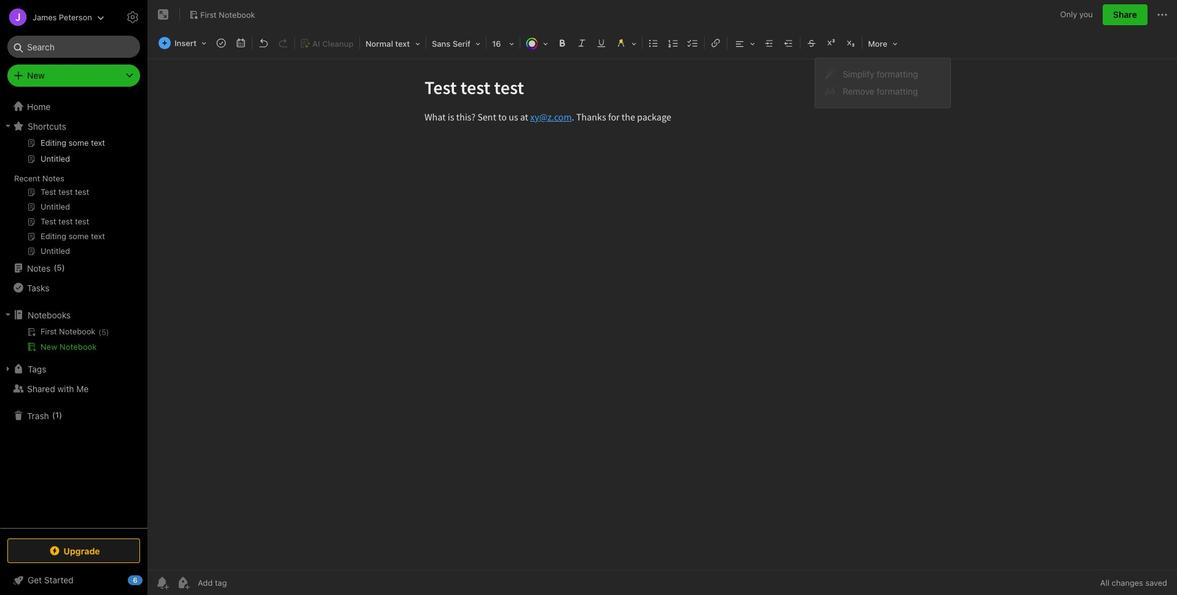 Task type: vqa. For each thing, say whether or not it's contained in the screenshot.
Add filters field
no



Task type: describe. For each thing, give the bounding box(es) containing it.
with
[[57, 383, 74, 394]]

outdent image
[[781, 34, 798, 52]]

undo image
[[255, 34, 272, 52]]

remove
[[843, 86, 875, 97]]

all
[[1101, 578, 1110, 588]]

superscript image
[[823, 34, 840, 52]]

indent image
[[761, 34, 778, 52]]

new for new
[[27, 70, 45, 81]]

) inside 'new notebook' group
[[106, 328, 109, 337]]

share button
[[1103, 4, 1148, 25]]

strikethrough image
[[803, 34, 821, 52]]

bulleted list image
[[645, 34, 663, 52]]

More actions field
[[1156, 5, 1171, 25]]

notes inside group
[[42, 173, 64, 183]]

shortcuts button
[[0, 116, 147, 136]]

tags
[[28, 364, 46, 374]]

home
[[27, 101, 51, 112]]

trash ( 1 )
[[27, 410, 62, 421]]

sans
[[432, 39, 451, 49]]

shared with me link
[[0, 379, 147, 398]]

numbered list image
[[665, 34, 682, 52]]

) for trash
[[59, 410, 62, 420]]

tasks button
[[0, 278, 147, 298]]

Highlight field
[[612, 34, 641, 52]]

new notebook button
[[0, 339, 147, 354]]

only
[[1061, 9, 1078, 19]]

16
[[492, 39, 501, 49]]

Search text field
[[16, 36, 132, 58]]

new notebook
[[41, 342, 97, 352]]

recent
[[14, 173, 40, 183]]

upgrade
[[63, 546, 100, 556]]

normal
[[366, 39, 393, 49]]

james
[[33, 12, 57, 22]]

add a reminder image
[[155, 575, 170, 590]]

tags button
[[0, 359, 147, 379]]

formatting for simplify formatting
[[877, 69, 919, 79]]

recent notes group
[[0, 136, 147, 263]]

peterson
[[59, 12, 92, 22]]

( inside 'new notebook' group
[[99, 328, 102, 337]]

sans serif
[[432, 39, 471, 49]]

( for notes
[[54, 263, 57, 272]]

trash
[[27, 410, 49, 421]]

Insert field
[[156, 34, 211, 52]]

click to collapse image
[[143, 572, 152, 587]]

calendar event image
[[232, 34, 250, 52]]

new notebook group
[[0, 325, 147, 359]]

underline image
[[593, 34, 610, 52]]

note window element
[[148, 0, 1178, 595]]

expand note image
[[156, 7, 171, 22]]

simplify
[[843, 69, 875, 79]]

text
[[395, 39, 410, 49]]

( for trash
[[52, 410, 55, 420]]

bold image
[[554, 34, 571, 52]]

shared
[[27, 383, 55, 394]]

Alignment field
[[729, 34, 760, 52]]

Help and Learning task checklist field
[[0, 571, 148, 590]]

more
[[869, 39, 888, 49]]

Heading level field
[[361, 34, 425, 52]]

checklist image
[[685, 34, 702, 52]]

Font size field
[[488, 34, 519, 52]]

add tag image
[[176, 575, 191, 590]]

share
[[1114, 9, 1138, 20]]

remove formatting link
[[816, 83, 951, 100]]

task image
[[213, 34, 230, 52]]

all changes saved
[[1101, 578, 1168, 588]]

simplify formatting
[[843, 69, 919, 79]]



Task type: locate. For each thing, give the bounding box(es) containing it.
new up tags at the left bottom
[[41, 342, 57, 352]]

More field
[[864, 34, 902, 52]]

get
[[28, 575, 42, 585]]

notebook right first
[[219, 10, 255, 19]]

1 vertical spatial new
[[41, 342, 57, 352]]

0 vertical spatial notebook
[[219, 10, 255, 19]]

you
[[1080, 9, 1094, 19]]

5 inside 'new notebook' group
[[102, 328, 106, 337]]

only you
[[1061, 9, 1094, 19]]

remove formatting
[[843, 86, 919, 97]]

italic image
[[574, 34, 591, 52]]

notebooks
[[28, 310, 71, 320]]

changes
[[1112, 578, 1144, 588]]

0 horizontal spatial notebook
[[60, 342, 97, 352]]

( up "new notebook" button at left bottom
[[99, 328, 102, 337]]

more actions image
[[1156, 7, 1171, 22]]

notebook inside first notebook button
[[219, 10, 255, 19]]

1 vertical spatial notebook
[[60, 342, 97, 352]]

started
[[44, 575, 74, 585]]

) inside trash ( 1 )
[[59, 410, 62, 420]]

normal text
[[366, 39, 410, 49]]

2 formatting from the top
[[877, 86, 919, 97]]

formatting inside simplify formatting link
[[877, 69, 919, 79]]

0 vertical spatial 5
[[57, 263, 62, 272]]

settings image
[[125, 10, 140, 25]]

expand notebooks image
[[3, 310, 13, 320]]

( inside notes ( 5 )
[[54, 263, 57, 272]]

5 up tasks button
[[57, 263, 62, 272]]

serif
[[453, 39, 471, 49]]

0 vertical spatial (
[[54, 263, 57, 272]]

insert
[[175, 38, 197, 48]]

simplify formatting link
[[816, 66, 951, 83]]

0 vertical spatial formatting
[[877, 69, 919, 79]]

5 up "new notebook" button at left bottom
[[102, 328, 106, 337]]

1 vertical spatial )
[[106, 328, 109, 337]]

subscript image
[[843, 34, 860, 52]]

Note Editor text field
[[148, 59, 1178, 570]]

notes inside notes ( 5 )
[[27, 263, 51, 273]]

1 vertical spatial 5
[[102, 328, 106, 337]]

formatting for remove formatting
[[877, 86, 919, 97]]

notebook up the tags button
[[60, 342, 97, 352]]

expand tags image
[[3, 364, 13, 374]]

new
[[27, 70, 45, 81], [41, 342, 57, 352]]

) for notes
[[62, 263, 65, 272]]

( right trash
[[52, 410, 55, 420]]

) right trash
[[59, 410, 62, 420]]

new up home
[[27, 70, 45, 81]]

) up tasks button
[[62, 263, 65, 272]]

me
[[76, 383, 89, 394]]

notebooks link
[[0, 305, 147, 325]]

Font family field
[[428, 34, 485, 52]]

new inside button
[[41, 342, 57, 352]]

(
[[54, 263, 57, 272], [99, 328, 102, 337], [52, 410, 55, 420]]

first
[[200, 10, 217, 19]]

first notebook
[[200, 10, 255, 19]]

5
[[57, 263, 62, 272], [102, 328, 106, 337]]

formatting inside remove formatting 'link'
[[877, 86, 919, 97]]

recent notes
[[14, 173, 64, 183]]

saved
[[1146, 578, 1168, 588]]

0 vertical spatial new
[[27, 70, 45, 81]]

2 vertical spatial (
[[52, 410, 55, 420]]

1 horizontal spatial notebook
[[219, 10, 255, 19]]

1 horizontal spatial 5
[[102, 328, 106, 337]]

1 vertical spatial (
[[99, 328, 102, 337]]

None search field
[[16, 36, 132, 58]]

)
[[62, 263, 65, 272], [106, 328, 109, 337], [59, 410, 62, 420]]

tasks
[[27, 282, 49, 293]]

6
[[133, 576, 137, 584]]

notes up "tasks"
[[27, 263, 51, 273]]

tree containing home
[[0, 97, 148, 527]]

first notebook button
[[185, 6, 260, 23]]

Account field
[[0, 5, 104, 30]]

notebook for first notebook
[[219, 10, 255, 19]]

1 formatting from the top
[[877, 69, 919, 79]]

( 5 )
[[99, 328, 109, 337]]

shared with me
[[27, 383, 89, 394]]

upgrade button
[[7, 539, 140, 563]]

home link
[[0, 97, 148, 116]]

formatting
[[877, 69, 919, 79], [877, 86, 919, 97]]

notebook inside "new notebook" button
[[60, 342, 97, 352]]

Add tag field
[[197, 577, 289, 588]]

( up tasks button
[[54, 263, 57, 272]]

new inside popup button
[[27, 70, 45, 81]]

dropdown list menu
[[816, 66, 951, 100]]

1 vertical spatial notes
[[27, 263, 51, 273]]

formatting down simplify formatting link
[[877, 86, 919, 97]]

notes ( 5 )
[[27, 263, 65, 273]]

0 horizontal spatial 5
[[57, 263, 62, 272]]

new button
[[7, 65, 140, 87]]

2 vertical spatial )
[[59, 410, 62, 420]]

shortcuts
[[28, 121, 66, 131]]

notebook for new notebook
[[60, 342, 97, 352]]

) inside notes ( 5 )
[[62, 263, 65, 272]]

( inside trash ( 1 )
[[52, 410, 55, 420]]

0 vertical spatial )
[[62, 263, 65, 272]]

Font color field
[[522, 34, 553, 52]]

formatting up remove formatting 'link'
[[877, 69, 919, 79]]

0 vertical spatial notes
[[42, 173, 64, 183]]

5 inside notes ( 5 )
[[57, 263, 62, 272]]

insert link image
[[708, 34, 725, 52]]

1 vertical spatial formatting
[[877, 86, 919, 97]]

notebook
[[219, 10, 255, 19], [60, 342, 97, 352]]

get started
[[28, 575, 74, 585]]

james peterson
[[33, 12, 92, 22]]

new for new notebook
[[41, 342, 57, 352]]

tree
[[0, 97, 148, 527]]

notes
[[42, 173, 64, 183], [27, 263, 51, 273]]

notes right recent
[[42, 173, 64, 183]]

) up "new notebook" button at left bottom
[[106, 328, 109, 337]]

1
[[55, 410, 59, 420]]



